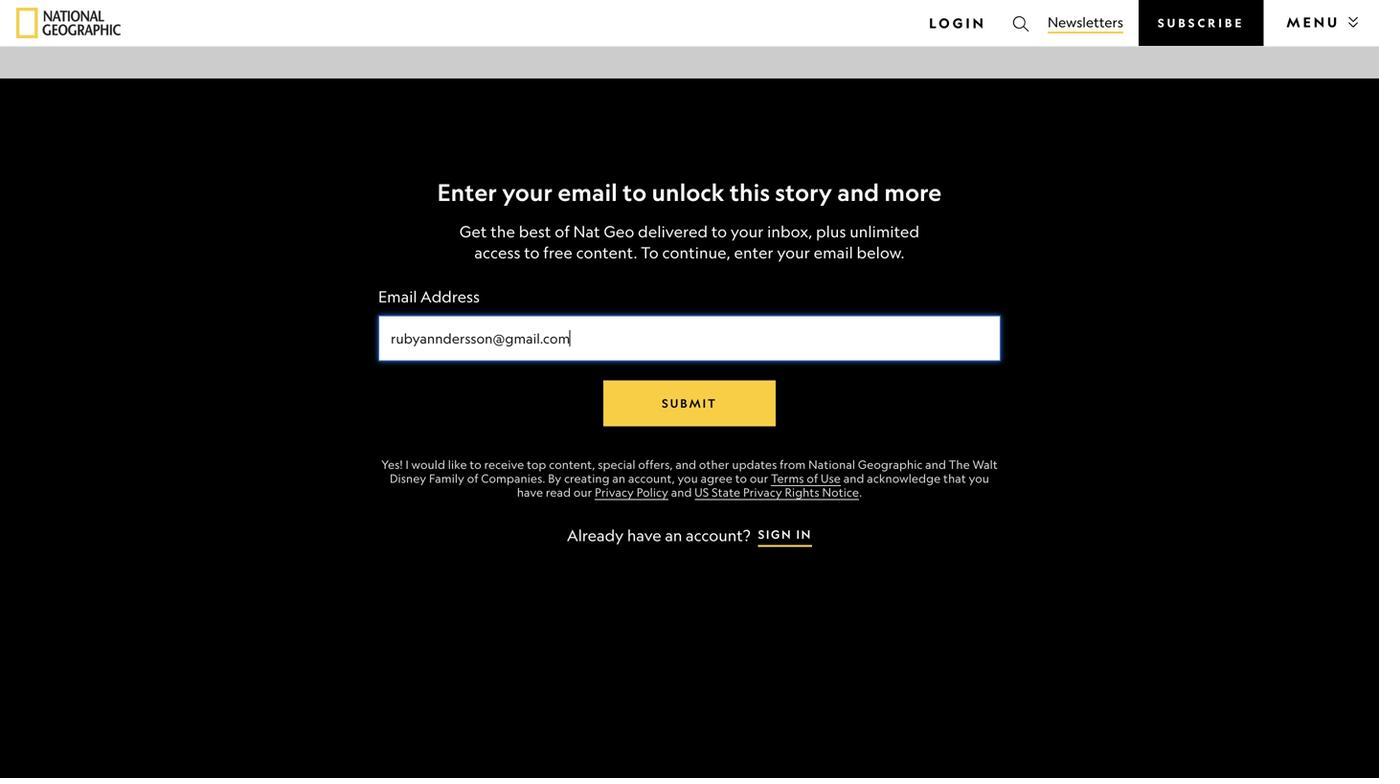 Task type: vqa. For each thing, say whether or not it's contained in the screenshot.
Expedition Overview at the left of the page
no



Task type: locate. For each thing, give the bounding box(es) containing it.
1 horizontal spatial privacy
[[743, 485, 782, 499]]

receive
[[484, 458, 524, 472]]

to right agree
[[735, 472, 747, 486]]

2 horizontal spatial your
[[777, 243, 810, 262]]

agree
[[701, 472, 733, 486]]

have left the "read"
[[517, 485, 543, 499]]

the up access
[[491, 222, 515, 241]]

subscribe
[[1158, 16, 1245, 30]]

free
[[543, 243, 573, 262]]

2 privacy from the left
[[743, 485, 782, 499]]

0 horizontal spatial have
[[517, 485, 543, 499]]

you inside the 'and acknowledge that you have read our'
[[969, 472, 990, 486]]

your
[[502, 178, 553, 207], [731, 222, 764, 241], [777, 243, 810, 262]]

yes!
[[381, 458, 403, 472]]

of right like
[[467, 472, 479, 486]]

search image
[[1012, 14, 1031, 34]]

you left agree
[[678, 472, 698, 486]]

2 vertical spatial your
[[777, 243, 810, 262]]

1 horizontal spatial email
[[814, 243, 853, 262]]

have
[[517, 485, 543, 499], [627, 526, 662, 545]]

in
[[797, 528, 812, 542]]

best
[[519, 222, 551, 241]]

an
[[613, 472, 626, 486], [665, 526, 682, 545]]

of left use
[[807, 472, 818, 486]]

0 vertical spatial email
[[558, 178, 618, 207]]

0 vertical spatial an
[[613, 472, 626, 486]]

your up best
[[502, 178, 553, 207]]

email inside the get the best of nat geo delivered to your inbox, plus unlimited access to free content. to continue, enter your email below.
[[814, 243, 853, 262]]

email down plus
[[814, 243, 853, 262]]

and up unlimited
[[838, 178, 880, 207]]

your down 'inbox,'
[[777, 243, 810, 262]]

to up geo
[[623, 178, 647, 207]]

Email Address text field
[[378, 316, 1001, 362]]

1 horizontal spatial your
[[731, 222, 764, 241]]

and acknowledge that you have read our
[[517, 472, 990, 499]]

menu button
[[1279, 7, 1363, 37]]

of up get
[[414, 136, 491, 202]]

continue,
[[662, 243, 731, 262]]

0 vertical spatial your
[[502, 178, 553, 207]]

the inside the get the best of nat geo delivered to your inbox, plus unlimited access to free content. to continue, enter your email below.
[[491, 222, 515, 241]]

an left account? in the bottom of the page
[[665, 526, 682, 545]]

photo of the day
[[201, 136, 744, 202]]

creating
[[564, 472, 610, 486]]

2 you from the left
[[969, 472, 990, 486]]

our left "terms"
[[750, 472, 769, 486]]

from
[[780, 458, 806, 472]]

privacy down special
[[595, 485, 634, 499]]

1 horizontal spatial an
[[665, 526, 682, 545]]

1 horizontal spatial you
[[969, 472, 990, 486]]

email
[[378, 287, 417, 306]]

address
[[421, 287, 480, 306]]

of
[[414, 136, 491, 202], [555, 222, 570, 241], [467, 472, 479, 486], [807, 472, 818, 486]]

an right creating
[[613, 472, 626, 486]]

login button
[[922, 8, 994, 38]]

1 horizontal spatial have
[[627, 526, 662, 545]]

of inside the get the best of nat geo delivered to your inbox, plus unlimited access to free content. to continue, enter your email below.
[[555, 222, 570, 241]]

you
[[678, 472, 698, 486], [969, 472, 990, 486]]

your up enter
[[731, 222, 764, 241]]

0 horizontal spatial you
[[678, 472, 698, 486]]

to
[[623, 178, 647, 207], [712, 222, 727, 241], [524, 243, 540, 262], [470, 458, 482, 472], [735, 472, 747, 486]]

0 horizontal spatial privacy
[[595, 485, 634, 499]]

sign in link
[[758, 525, 812, 548]]

0 horizontal spatial an
[[613, 472, 626, 486]]

privacy
[[595, 485, 634, 499], [743, 485, 782, 499]]

subscribe link
[[1139, 0, 1264, 46]]

0 horizontal spatial your
[[502, 178, 553, 207]]

0 vertical spatial the
[[505, 136, 617, 202]]

family
[[429, 472, 465, 486]]

to right like
[[470, 458, 482, 472]]

our
[[750, 472, 769, 486], [574, 485, 592, 499]]

1 privacy from the left
[[595, 485, 634, 499]]

of up free
[[555, 222, 570, 241]]

have down policy
[[627, 526, 662, 545]]

1 vertical spatial the
[[491, 222, 515, 241]]

and left other at the bottom right of the page
[[676, 458, 697, 472]]

you right 'that'
[[969, 472, 990, 486]]

of inside the 'yes! i would like to receive top content, special offers, and other updates from national geographic and the walt disney family of companies. by creating an account, you agree to our'
[[467, 472, 479, 486]]

story
[[775, 178, 833, 207]]

notice
[[822, 485, 859, 499]]

privacy down updates
[[743, 485, 782, 499]]

and inside the 'and acknowledge that you have read our'
[[844, 472, 865, 486]]

the up nat
[[505, 136, 617, 202]]

this
[[730, 178, 770, 207]]

email up nat
[[558, 178, 618, 207]]

1 vertical spatial email
[[814, 243, 853, 262]]

1 horizontal spatial our
[[750, 472, 769, 486]]

email
[[558, 178, 618, 207], [814, 243, 853, 262]]

1 you from the left
[[678, 472, 698, 486]]

0 vertical spatial have
[[517, 485, 543, 499]]

our right the "read"
[[574, 485, 592, 499]]

to up continue,
[[712, 222, 727, 241]]

disney
[[390, 472, 426, 486]]

the
[[505, 136, 617, 202], [491, 222, 515, 241]]

and right use
[[844, 472, 865, 486]]

plus
[[816, 222, 846, 241]]

other
[[699, 458, 730, 472]]

nat
[[573, 222, 600, 241]]

acknowledge
[[867, 472, 941, 486]]

0 horizontal spatial our
[[574, 485, 592, 499]]

and
[[838, 178, 880, 207], [676, 458, 697, 472], [926, 458, 946, 472], [844, 472, 865, 486], [671, 485, 692, 499]]

below.
[[857, 243, 905, 262]]

national geographic logo - home image
[[16, 8, 121, 38]]

newsletters link
[[1048, 12, 1124, 34]]

geographic
[[858, 458, 923, 472]]

enter
[[734, 243, 774, 262]]



Task type: describe. For each thing, give the bounding box(es) containing it.
terms of use
[[771, 472, 841, 486]]

our inside the 'yes! i would like to receive top content, special offers, and other updates from national geographic and the walt disney family of companies. by creating an account, you agree to our'
[[750, 472, 769, 486]]

terms of use link
[[771, 472, 841, 487]]

more
[[885, 178, 942, 207]]

and left the us
[[671, 485, 692, 499]]

account?
[[686, 526, 751, 545]]

like
[[448, 458, 467, 472]]

privacy policy and us state privacy rights notice .
[[595, 485, 862, 499]]

to
[[641, 243, 659, 262]]

enter your email to unlock this story and more
[[437, 178, 942, 207]]

content.
[[576, 243, 638, 262]]

day
[[631, 136, 744, 202]]

privacy policy link
[[595, 485, 669, 500]]

login
[[929, 14, 987, 32]]

by
[[548, 472, 562, 486]]

newsletters
[[1048, 14, 1124, 30]]

have inside the 'and acknowledge that you have read our'
[[517, 485, 543, 499]]

1 vertical spatial an
[[665, 526, 682, 545]]

0 horizontal spatial email
[[558, 178, 618, 207]]

sign
[[758, 528, 792, 542]]

us state privacy rights notice link
[[695, 485, 859, 500]]

already have an account? sign in
[[567, 526, 812, 545]]

.
[[859, 485, 862, 499]]

rights
[[785, 485, 820, 499]]

to down best
[[524, 243, 540, 262]]

policy
[[637, 485, 669, 499]]

state
[[712, 485, 741, 499]]

the
[[949, 458, 970, 472]]

updates
[[732, 458, 777, 472]]

special
[[598, 458, 636, 472]]

get the best of nat geo delivered to your inbox, plus unlimited access to free content. to continue, enter your email below.
[[460, 222, 920, 262]]

an inside the 'yes! i would like to receive top content, special offers, and other updates from national geographic and the walt disney family of companies. by creating an account, you agree to our'
[[613, 472, 626, 486]]

menu
[[1287, 13, 1340, 31]]

offers,
[[638, 458, 673, 472]]

unlock
[[652, 178, 725, 207]]

already
[[567, 526, 624, 545]]

1 vertical spatial your
[[731, 222, 764, 241]]

photo
[[201, 136, 401, 202]]

account,
[[628, 472, 675, 486]]

submit
[[662, 396, 717, 411]]

our inside the 'and acknowledge that you have read our'
[[574, 485, 592, 499]]

would
[[411, 458, 445, 472]]

yes! i would like to receive top content, special offers, and other updates from national geographic and the walt disney family of companies. by creating an account, you agree to our
[[381, 458, 998, 486]]

delivered
[[638, 222, 708, 241]]

and left the
[[926, 458, 946, 472]]

inbox,
[[767, 222, 813, 241]]

that
[[944, 472, 966, 486]]

i
[[406, 458, 409, 472]]

1 vertical spatial have
[[627, 526, 662, 545]]

use
[[821, 472, 841, 486]]

you inside the 'yes! i would like to receive top content, special offers, and other updates from national geographic and the walt disney family of companies. by creating an account, you agree to our'
[[678, 472, 698, 486]]

lemon shark swimming near mangroves image
[[236, 328, 805, 754]]

email address
[[378, 287, 480, 306]]

national
[[809, 458, 855, 472]]

terms
[[771, 472, 804, 486]]

read
[[546, 485, 571, 499]]

submit button
[[603, 381, 776, 427]]

us
[[695, 485, 709, 499]]

companies.
[[481, 472, 546, 486]]

enter
[[437, 178, 497, 207]]

get
[[460, 222, 487, 241]]

walt
[[973, 458, 998, 472]]

content,
[[549, 458, 595, 472]]

top
[[527, 458, 546, 472]]

advertisement element
[[878, 114, 1165, 353]]

geo
[[604, 222, 635, 241]]

access
[[475, 243, 521, 262]]

unlimited
[[850, 222, 920, 241]]



